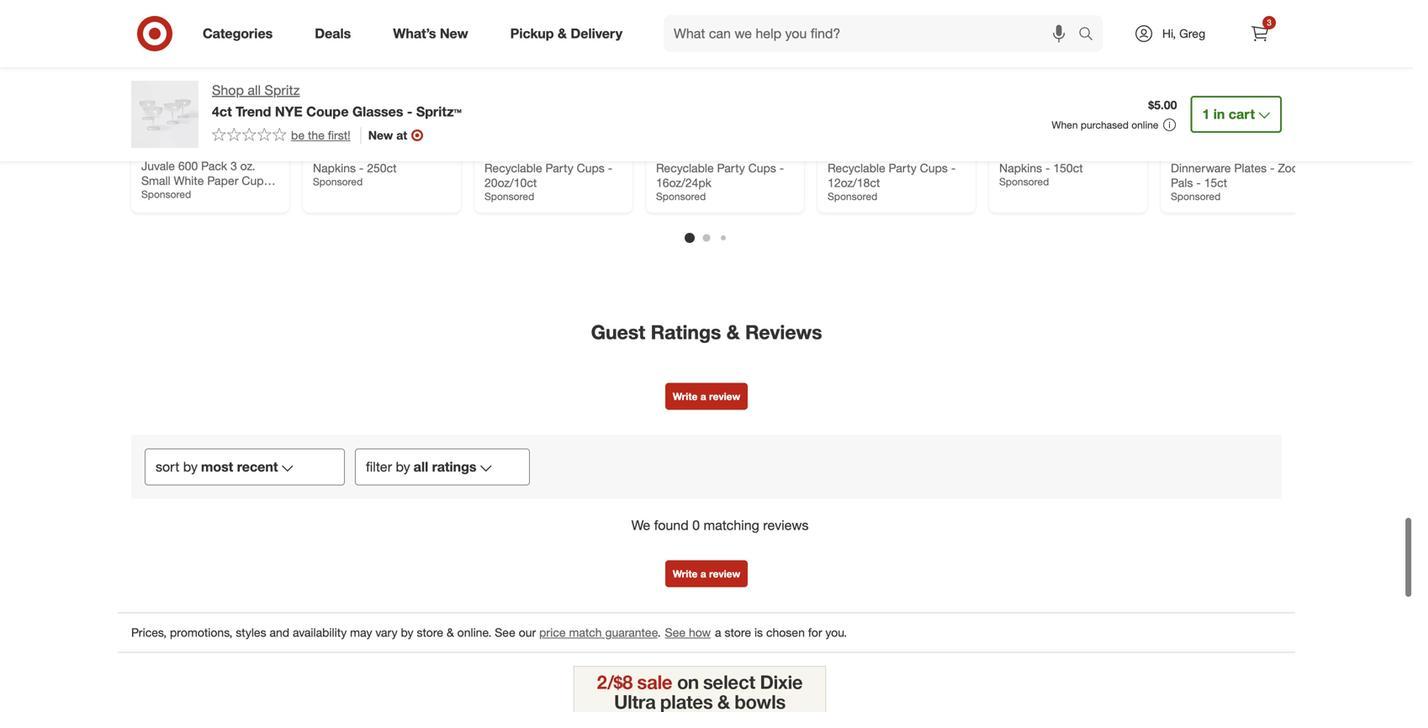 Task type: describe. For each thing, give the bounding box(es) containing it.
plates
[[1235, 161, 1268, 175]]

search
[[1071, 27, 1112, 43]]

purchased
[[1081, 119, 1129, 131]]

cup for ball aluminum cup recyclable party cups - 12oz/18ct
[[907, 146, 929, 161]]

everyday inside vanity fair everyday 2-ply napkins - 150ct sponsored
[[1057, 146, 1105, 161]]

sponsored inside vanity fair everyday 2-ply napkins - 150ct sponsored
[[1000, 175, 1050, 188]]

advertisement region
[[574, 667, 826, 713]]

filter by all ratings
[[366, 459, 477, 476]]

$25.99 reg $29.99 sale
[[141, 131, 212, 159]]

dinnerware
[[1172, 161, 1232, 175]]

sale
[[192, 146, 212, 159]]

.
[[658, 626, 661, 641]]

- inside shop all spritz 4ct trend nye coupe glasses - spritz™
[[407, 103, 413, 120]]

ball aluminum cup recyclable party cups - 20oz/10ct image
[[485, 0, 623, 121]]

you.
[[826, 626, 848, 641]]

4ct
[[212, 103, 232, 120]]

categories link
[[189, 15, 294, 52]]

2 vertical spatial &
[[447, 626, 454, 641]]

recyclable for 16oz/24pk
[[656, 161, 714, 175]]

found
[[655, 518, 689, 534]]

150ct
[[1054, 161, 1084, 175]]

hefty
[[1172, 146, 1200, 161]]

be
[[291, 128, 305, 143]]

trend
[[236, 103, 271, 120]]

cups for ball aluminum cup recyclable party cups - 12oz/18ct
[[920, 161, 948, 175]]

what's new
[[393, 25, 469, 42]]

3
[[1268, 17, 1272, 28]]

prices,
[[131, 626, 167, 641]]

aluminum for 16oz/24pk
[[679, 146, 732, 161]]

ball aluminum cup recyclable party cups - 12oz/18ct image
[[828, 0, 966, 121]]

$6.49
[[313, 131, 342, 146]]

reviews
[[746, 321, 823, 344]]

guest ratings & reviews
[[591, 321, 823, 344]]

party for 12oz/18ct
[[889, 161, 917, 175]]

glasses
[[353, 103, 403, 120]]

online.
[[458, 626, 492, 641]]

15ct
[[1205, 175, 1228, 190]]

What can we help you find? suggestions appear below search field
[[664, 15, 1083, 52]]

$6.49 vanity fair everyday 2-ply napkins - 250ct sponsored
[[313, 131, 449, 188]]

may
[[350, 626, 372, 641]]

disposable
[[1203, 146, 1262, 161]]

sponsored inside ball aluminum cup recyclable party cups - 12oz/18ct sponsored
[[828, 190, 878, 203]]

everyday inside $6.49 vanity fair everyday 2-ply napkins - 250ct sponsored
[[370, 146, 419, 161]]

chosen
[[767, 626, 805, 641]]

be the first! link
[[212, 127, 351, 144]]

when purchased online
[[1052, 119, 1159, 131]]

cup for ball aluminum cup recyclable party cups - 20oz/10ct
[[564, 146, 586, 161]]

reg
[[141, 146, 156, 159]]

1 in cart for 4ct trend nye coupe glasses - spritz™ element
[[1203, 106, 1256, 122]]

the
[[308, 128, 325, 143]]

see how button
[[664, 624, 712, 643]]

1 horizontal spatial all
[[414, 459, 429, 476]]

$29.99
[[159, 146, 189, 159]]

at
[[397, 128, 407, 143]]

matching
[[704, 518, 760, 534]]

deals link
[[301, 15, 372, 52]]

cup for ball aluminum cup recyclable party cups - 16oz/24pk
[[735, 146, 757, 161]]

ply inside vanity fair everyday 2-ply napkins - 150ct sponsored
[[1120, 146, 1136, 161]]

16oz/24pk
[[656, 175, 712, 190]]

hefty disposable dinnerware plates - zoo pals - 15ct image
[[1172, 0, 1310, 121]]

1 see from the left
[[495, 626, 516, 641]]

12oz/18ct
[[828, 175, 881, 190]]

guarantee
[[606, 626, 658, 641]]

what's
[[393, 25, 436, 42]]

by for filter by
[[396, 459, 410, 476]]

$5.00
[[1149, 98, 1178, 112]]

first!
[[328, 128, 351, 143]]

ball aluminum cup recyclable party cups - 20oz/10ct sponsored
[[485, 146, 613, 203]]

2- inside $6.49 vanity fair everyday 2-ply napkins - 250ct sponsored
[[422, 146, 433, 161]]

prices, promotions, styles and availability may vary by store & online. see our price match guarantee . see how a store is chosen for you.
[[131, 626, 848, 641]]

we
[[632, 518, 651, 534]]

for
[[809, 626, 823, 641]]

- inside ball aluminum cup recyclable party cups - 20oz/10ct sponsored
[[608, 161, 613, 175]]

1
[[1203, 106, 1211, 122]]

price match guarantee link
[[540, 626, 658, 641]]

sort
[[156, 459, 180, 476]]

reviews
[[764, 518, 809, 534]]

sponsored inside ball aluminum cup recyclable party cups - 16oz/24pk sponsored
[[656, 190, 706, 203]]

1 review from the top
[[709, 391, 741, 403]]

how
[[689, 626, 711, 641]]

vanity inside $6.49 vanity fair everyday 2-ply napkins - 250ct sponsored
[[313, 146, 345, 161]]

coupe
[[307, 103, 349, 120]]

ball aluminum cup recyclable party cups - 16oz/24pk sponsored
[[656, 146, 785, 203]]

1 write a review button from the top
[[666, 384, 748, 411]]

greg
[[1180, 26, 1206, 41]]

recent
[[237, 459, 278, 476]]

online
[[1132, 119, 1159, 131]]

what's new link
[[379, 15, 490, 52]]

$25.99
[[141, 131, 177, 146]]

sponsored inside $3.59 hefty disposable dinnerware plates - zoo pals - 15ct sponsored
[[1172, 190, 1221, 203]]

aluminum for 20oz/10ct
[[508, 146, 560, 161]]

by for sort by
[[183, 459, 198, 476]]

in
[[1214, 106, 1226, 122]]

1 in cart
[[1203, 106, 1256, 122]]

- inside $6.49 vanity fair everyday 2-ply napkins - 250ct sponsored
[[359, 161, 364, 175]]

image of 4ct trend nye coupe glasses - spritz™ image
[[131, 81, 199, 148]]

shop all spritz 4ct trend nye coupe glasses - spritz™
[[212, 82, 462, 120]]

deals
[[315, 25, 351, 42]]

when
[[1052, 119, 1079, 131]]

2 store from the left
[[725, 626, 752, 641]]

pickup & delivery
[[511, 25, 623, 42]]

- inside ball aluminum cup recyclable party cups - 16oz/24pk sponsored
[[780, 161, 785, 175]]

delivery
[[571, 25, 623, 42]]



Task type: locate. For each thing, give the bounding box(es) containing it.
1 vertical spatial all
[[414, 459, 429, 476]]

1 vertical spatial a
[[701, 568, 707, 581]]

2 horizontal spatial cups
[[920, 161, 948, 175]]

aluminum inside ball aluminum cup recyclable party cups - 12oz/18ct sponsored
[[851, 146, 904, 161]]

0 vertical spatial write
[[673, 391, 698, 403]]

vary
[[376, 626, 398, 641]]

1 store from the left
[[417, 626, 444, 641]]

recyclable inside ball aluminum cup recyclable party cups - 20oz/10ct sponsored
[[485, 161, 543, 175]]

cups for ball aluminum cup recyclable party cups - 16oz/24pk
[[749, 161, 777, 175]]

1 ply from the left
[[433, 146, 449, 161]]

2 party from the left
[[718, 161, 745, 175]]

aluminum up 12oz/18ct
[[851, 146, 904, 161]]

ratings
[[432, 459, 477, 476]]

1 horizontal spatial ball
[[656, 146, 676, 161]]

ball for ball aluminum cup recyclable party cups - 20oz/10ct
[[485, 146, 504, 161]]

1 horizontal spatial recyclable
[[656, 161, 714, 175]]

recyclable inside ball aluminum cup recyclable party cups - 12oz/18ct sponsored
[[828, 161, 886, 175]]

cups for ball aluminum cup recyclable party cups - 20oz/10ct
[[577, 161, 605, 175]]

3 aluminum from the left
[[851, 146, 904, 161]]

vanity fair everyday 2-ply napkins - 150ct image
[[1000, 0, 1138, 121]]

1 2- from the left
[[422, 146, 433, 161]]

ball up 20oz/10ct
[[485, 146, 504, 161]]

availability
[[293, 626, 347, 641]]

aluminum
[[508, 146, 560, 161], [679, 146, 732, 161], [851, 146, 904, 161]]

2 2- from the left
[[1109, 146, 1120, 161]]

0 horizontal spatial see
[[495, 626, 516, 641]]

2 cups from the left
[[749, 161, 777, 175]]

2 horizontal spatial party
[[889, 161, 917, 175]]

1 everyday from the left
[[370, 146, 419, 161]]

1 napkins from the left
[[313, 161, 356, 175]]

ball for ball aluminum cup recyclable party cups - 16oz/24pk
[[656, 146, 676, 161]]

fair left 150ct
[[1035, 146, 1054, 161]]

1 horizontal spatial new
[[440, 25, 469, 42]]

party inside ball aluminum cup recyclable party cups - 16oz/24pk sponsored
[[718, 161, 745, 175]]

cups
[[577, 161, 605, 175], [749, 161, 777, 175], [920, 161, 948, 175]]

ball inside ball aluminum cup recyclable party cups - 12oz/18ct sponsored
[[828, 146, 848, 161]]

250ct
[[367, 161, 397, 175]]

2 aluminum from the left
[[679, 146, 732, 161]]

& right the ratings
[[727, 321, 740, 344]]

pickup
[[511, 25, 554, 42]]

ball up 16oz/24pk
[[656, 146, 676, 161]]

1 write from the top
[[673, 391, 698, 403]]

1 fair from the left
[[348, 146, 367, 161]]

aluminum for 12oz/18ct
[[851, 146, 904, 161]]

0 vertical spatial new
[[440, 25, 469, 42]]

0 vertical spatial write a review button
[[666, 384, 748, 411]]

aluminum up 20oz/10ct
[[508, 146, 560, 161]]

0 horizontal spatial napkins
[[313, 161, 356, 175]]

promotions,
[[170, 626, 233, 641]]

1 horizontal spatial cups
[[749, 161, 777, 175]]

by right sort
[[183, 459, 198, 476]]

pickup & delivery link
[[496, 15, 644, 52]]

shop
[[212, 82, 244, 98]]

1 horizontal spatial cup
[[735, 146, 757, 161]]

3 recyclable from the left
[[828, 161, 886, 175]]

write a review button down 0 at the left of the page
[[666, 561, 748, 588]]

0 horizontal spatial 2-
[[422, 146, 433, 161]]

cups right 12oz/18ct
[[920, 161, 948, 175]]

2 review from the top
[[709, 568, 741, 581]]

guest
[[591, 321, 646, 344]]

0 vertical spatial a
[[701, 391, 707, 403]]

0 horizontal spatial fair
[[348, 146, 367, 161]]

1 vertical spatial write a review
[[673, 568, 741, 581]]

write a review down guest ratings & reviews at the top of page
[[673, 391, 741, 403]]

napkins inside vanity fair everyday 2-ply napkins - 150ct sponsored
[[1000, 161, 1043, 175]]

write
[[673, 391, 698, 403], [673, 568, 698, 581]]

1 cup from the left
[[564, 146, 586, 161]]

2 ply from the left
[[1120, 146, 1136, 161]]

see right .
[[665, 626, 686, 641]]

write a review button
[[666, 384, 748, 411], [666, 561, 748, 588]]

all up trend
[[248, 82, 261, 98]]

0 horizontal spatial recyclable
[[485, 161, 543, 175]]

our
[[519, 626, 536, 641]]

2 napkins from the left
[[1000, 161, 1043, 175]]

vanity left 150ct
[[1000, 146, 1031, 161]]

1 party from the left
[[546, 161, 574, 175]]

1 horizontal spatial vanity
[[1000, 146, 1031, 161]]

1 horizontal spatial party
[[718, 161, 745, 175]]

1 horizontal spatial everyday
[[1057, 146, 1105, 161]]

filter
[[366, 459, 392, 476]]

2 recyclable from the left
[[656, 161, 714, 175]]

by right filter
[[396, 459, 410, 476]]

by right vary at bottom
[[401, 626, 414, 641]]

1 horizontal spatial napkins
[[1000, 161, 1043, 175]]

ply down online
[[1120, 146, 1136, 161]]

0 horizontal spatial ball
[[485, 146, 504, 161]]

$3.59
[[1172, 131, 1200, 146]]

a down we found 0 matching reviews
[[701, 568, 707, 581]]

1 ball from the left
[[485, 146, 504, 161]]

party right 20oz/10ct
[[546, 161, 574, 175]]

review
[[709, 391, 741, 403], [709, 568, 741, 581]]

all
[[248, 82, 261, 98], [414, 459, 429, 476]]

party right 12oz/18ct
[[889, 161, 917, 175]]

1 vanity from the left
[[313, 146, 345, 161]]

match
[[569, 626, 602, 641]]

1 cups from the left
[[577, 161, 605, 175]]

recyclable
[[485, 161, 543, 175], [656, 161, 714, 175], [828, 161, 886, 175]]

1 write a review from the top
[[673, 391, 741, 403]]

2 see from the left
[[665, 626, 686, 641]]

0 horizontal spatial aluminum
[[508, 146, 560, 161]]

ratings
[[651, 321, 722, 344]]

2 horizontal spatial aluminum
[[851, 146, 904, 161]]

new right what's
[[440, 25, 469, 42]]

ball inside ball aluminum cup recyclable party cups - 20oz/10ct sponsored
[[485, 146, 504, 161]]

0 vertical spatial all
[[248, 82, 261, 98]]

3 cups from the left
[[920, 161, 948, 175]]

cups right 20oz/10ct
[[577, 161, 605, 175]]

2 horizontal spatial &
[[727, 321, 740, 344]]

1 horizontal spatial fair
[[1035, 146, 1054, 161]]

cups right 16oz/24pk
[[749, 161, 777, 175]]

vanity fair everyday 2-ply napkins - 150ct sponsored
[[1000, 146, 1136, 188]]

0 horizontal spatial new
[[368, 128, 393, 143]]

2 vertical spatial a
[[715, 626, 722, 641]]

cups inside ball aluminum cup recyclable party cups - 12oz/18ct sponsored
[[920, 161, 948, 175]]

0 horizontal spatial all
[[248, 82, 261, 98]]

cart
[[1229, 106, 1256, 122]]

3 link
[[1242, 15, 1279, 52]]

2 cup from the left
[[735, 146, 757, 161]]

fair inside $6.49 vanity fair everyday 2-ply napkins - 250ct sponsored
[[348, 146, 367, 161]]

review down we found 0 matching reviews
[[709, 568, 741, 581]]

see left our
[[495, 626, 516, 641]]

0 vertical spatial &
[[558, 25, 567, 42]]

zoo
[[1279, 161, 1299, 175]]

write a review
[[673, 391, 741, 403], [673, 568, 741, 581]]

1 recyclable from the left
[[485, 161, 543, 175]]

2 write from the top
[[673, 568, 698, 581]]

0 horizontal spatial party
[[546, 161, 574, 175]]

0 horizontal spatial ply
[[433, 146, 449, 161]]

1 horizontal spatial see
[[665, 626, 686, 641]]

new left at
[[368, 128, 393, 143]]

is
[[755, 626, 763, 641]]

spritz
[[265, 82, 300, 98]]

& right pickup
[[558, 25, 567, 42]]

a down guest ratings & reviews at the top of page
[[701, 391, 707, 403]]

2 horizontal spatial recyclable
[[828, 161, 886, 175]]

pals
[[1172, 175, 1194, 190]]

aluminum inside ball aluminum cup recyclable party cups - 16oz/24pk sponsored
[[679, 146, 732, 161]]

$3.59 hefty disposable dinnerware plates - zoo pals - 15ct sponsored
[[1172, 131, 1299, 203]]

& left the online.
[[447, 626, 454, 641]]

recyclable inside ball aluminum cup recyclable party cups - 16oz/24pk sponsored
[[656, 161, 714, 175]]

we found 0 matching reviews
[[632, 518, 809, 534]]

aluminum up 16oz/24pk
[[679, 146, 732, 161]]

and
[[270, 626, 290, 641]]

ball up 12oz/18ct
[[828, 146, 848, 161]]

2 everyday from the left
[[1057, 146, 1105, 161]]

write down 0 at the left of the page
[[673, 568, 698, 581]]

categories
[[203, 25, 273, 42]]

cup
[[564, 146, 586, 161], [735, 146, 757, 161], [907, 146, 929, 161]]

1 vertical spatial review
[[709, 568, 741, 581]]

ball aluminum cup recyclable party cups - 16oz/24pk image
[[656, 0, 795, 121]]

juvale 600 pack 3 oz. small white paper cups, disposable bath cup for bathroom & mouthwash image
[[141, 0, 279, 121]]

cup inside ball aluminum cup recyclable party cups - 16oz/24pk sponsored
[[735, 146, 757, 161]]

napkins down $6.49
[[313, 161, 356, 175]]

napkins left 150ct
[[1000, 161, 1043, 175]]

recyclable for 12oz/18ct
[[828, 161, 886, 175]]

cup inside ball aluminum cup recyclable party cups - 12oz/18ct sponsored
[[907, 146, 929, 161]]

1 aluminum from the left
[[508, 146, 560, 161]]

0 horizontal spatial everyday
[[370, 146, 419, 161]]

everyday down when on the top right of the page
[[1057, 146, 1105, 161]]

everyday down new at
[[370, 146, 419, 161]]

spritz™
[[416, 103, 462, 120]]

20oz/10ct
[[485, 175, 537, 190]]

vanity fair everyday 2-ply napkins - 250ct image
[[313, 0, 451, 121]]

sort by most recent
[[156, 459, 278, 476]]

0
[[693, 518, 700, 534]]

0 vertical spatial write a review
[[673, 391, 741, 403]]

fair down the first!
[[348, 146, 367, 161]]

all left ratings
[[414, 459, 429, 476]]

2 horizontal spatial cup
[[907, 146, 929, 161]]

ply
[[433, 146, 449, 161], [1120, 146, 1136, 161]]

ply inside $6.49 vanity fair everyday 2-ply napkins - 250ct sponsored
[[433, 146, 449, 161]]

all inside shop all spritz 4ct trend nye coupe glasses - spritz™
[[248, 82, 261, 98]]

cup inside ball aluminum cup recyclable party cups - 20oz/10ct sponsored
[[564, 146, 586, 161]]

ball aluminum cup recyclable party cups - 12oz/18ct sponsored
[[828, 146, 956, 203]]

recyclable for 20oz/10ct
[[485, 161, 543, 175]]

nye
[[275, 103, 303, 120]]

2 fair from the left
[[1035, 146, 1054, 161]]

0 horizontal spatial vanity
[[313, 146, 345, 161]]

ball inside ball aluminum cup recyclable party cups - 16oz/24pk sponsored
[[656, 146, 676, 161]]

new
[[440, 25, 469, 42], [368, 128, 393, 143]]

aluminum inside ball aluminum cup recyclable party cups - 20oz/10ct sponsored
[[508, 146, 560, 161]]

fair inside vanity fair everyday 2-ply napkins - 150ct sponsored
[[1035, 146, 1054, 161]]

1 vertical spatial &
[[727, 321, 740, 344]]

1 horizontal spatial 2-
[[1109, 146, 1120, 161]]

-
[[407, 103, 413, 120], [359, 161, 364, 175], [608, 161, 613, 175], [780, 161, 785, 175], [952, 161, 956, 175], [1046, 161, 1051, 175], [1271, 161, 1275, 175], [1197, 175, 1202, 190]]

0 vertical spatial review
[[709, 391, 741, 403]]

write down the ratings
[[673, 391, 698, 403]]

- inside ball aluminum cup recyclable party cups - 12oz/18ct sponsored
[[952, 161, 956, 175]]

3 ball from the left
[[828, 146, 848, 161]]

search button
[[1071, 15, 1112, 56]]

2 horizontal spatial ball
[[828, 146, 848, 161]]

0 horizontal spatial cups
[[577, 161, 605, 175]]

write a review down 0 at the left of the page
[[673, 568, 741, 581]]

party inside ball aluminum cup recyclable party cups - 12oz/18ct sponsored
[[889, 161, 917, 175]]

ball
[[485, 146, 504, 161], [656, 146, 676, 161], [828, 146, 848, 161]]

vanity inside vanity fair everyday 2-ply napkins - 150ct sponsored
[[1000, 146, 1031, 161]]

1 horizontal spatial aluminum
[[679, 146, 732, 161]]

price
[[540, 626, 566, 641]]

most
[[201, 459, 233, 476]]

hi, greg
[[1163, 26, 1206, 41]]

cups inside ball aluminum cup recyclable party cups - 16oz/24pk sponsored
[[749, 161, 777, 175]]

1 horizontal spatial store
[[725, 626, 752, 641]]

1 horizontal spatial &
[[558, 25, 567, 42]]

2 vanity from the left
[[1000, 146, 1031, 161]]

party
[[546, 161, 574, 175], [718, 161, 745, 175], [889, 161, 917, 175]]

fair
[[348, 146, 367, 161], [1035, 146, 1054, 161]]

sponsored
[[313, 175, 363, 188], [1000, 175, 1050, 188], [141, 188, 191, 201], [485, 190, 535, 203], [656, 190, 706, 203], [828, 190, 878, 203], [1172, 190, 1221, 203]]

1 vertical spatial write
[[673, 568, 698, 581]]

napkins inside $6.49 vanity fair everyday 2-ply napkins - 250ct sponsored
[[313, 161, 356, 175]]

hi,
[[1163, 26, 1177, 41]]

everyday
[[370, 146, 419, 161], [1057, 146, 1105, 161]]

party for 16oz/24pk
[[718, 161, 745, 175]]

3 party from the left
[[889, 161, 917, 175]]

party right 16oz/24pk
[[718, 161, 745, 175]]

ply down spritz™
[[433, 146, 449, 161]]

new at
[[368, 128, 407, 143]]

1 horizontal spatial ply
[[1120, 146, 1136, 161]]

2- down spritz™
[[422, 146, 433, 161]]

party inside ball aluminum cup recyclable party cups - 20oz/10ct sponsored
[[546, 161, 574, 175]]

0 horizontal spatial &
[[447, 626, 454, 641]]

review down guest ratings & reviews at the top of page
[[709, 391, 741, 403]]

2 write a review from the top
[[673, 568, 741, 581]]

1 vertical spatial write a review button
[[666, 561, 748, 588]]

a right how
[[715, 626, 722, 641]]

2 ball from the left
[[656, 146, 676, 161]]

- inside vanity fair everyday 2-ply napkins - 150ct sponsored
[[1046, 161, 1051, 175]]

2 write a review button from the top
[[666, 561, 748, 588]]

vanity down 'be the first!'
[[313, 146, 345, 161]]

cups inside ball aluminum cup recyclable party cups - 20oz/10ct sponsored
[[577, 161, 605, 175]]

sponsored inside $6.49 vanity fair everyday 2-ply napkins - 250ct sponsored
[[313, 175, 363, 188]]

party for 20oz/10ct
[[546, 161, 574, 175]]

0 horizontal spatial cup
[[564, 146, 586, 161]]

2- down when purchased online
[[1109, 146, 1120, 161]]

sponsored inside ball aluminum cup recyclable party cups - 20oz/10ct sponsored
[[485, 190, 535, 203]]

2- inside vanity fair everyday 2-ply napkins - 150ct sponsored
[[1109, 146, 1120, 161]]

write a review button down guest ratings & reviews at the top of page
[[666, 384, 748, 411]]

1 vertical spatial new
[[368, 128, 393, 143]]

store left is
[[725, 626, 752, 641]]

ball for ball aluminum cup recyclable party cups - 12oz/18ct
[[828, 146, 848, 161]]

3 cup from the left
[[907, 146, 929, 161]]

be the first!
[[291, 128, 351, 143]]

0 horizontal spatial store
[[417, 626, 444, 641]]

store right vary at bottom
[[417, 626, 444, 641]]



Task type: vqa. For each thing, say whether or not it's contained in the screenshot.
top review
yes



